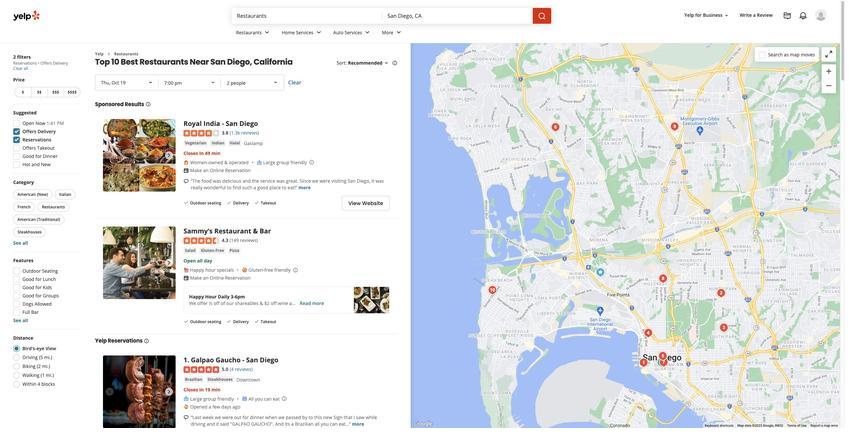 Task type: locate. For each thing, give the bounding box(es) containing it.
1 none field from the left
[[237, 12, 377, 19]]

0 horizontal spatial more link
[[299, 185, 311, 191]]

large
[[263, 160, 275, 166], [190, 396, 202, 402]]

offers down the now
[[22, 128, 36, 135]]

reviews) for (4 reviews)
[[235, 366, 253, 373]]

business
[[703, 12, 723, 18]]

eat!"
[[288, 185, 297, 191]]

offers up good for dinner
[[22, 145, 36, 151]]

make an online reservation down the specials
[[190, 275, 251, 281]]

1 horizontal spatial 16 checkmark v2 image
[[254, 200, 259, 206]]

we up and
[[278, 415, 285, 421]]

for for lunch
[[35, 276, 42, 283]]

1 vertical spatial can
[[330, 421, 338, 427]]

american
[[18, 192, 36, 197], [18, 217, 36, 223]]

restaurants link
[[231, 24, 276, 43], [114, 51, 138, 57]]

reviews) up gaslamp on the top left
[[241, 130, 259, 136]]

diego, up "cover" field
[[227, 57, 252, 67]]

brazilian down 5 star rating image
[[185, 377, 202, 383]]

takeout down $2
[[261, 319, 276, 325]]

next image
[[165, 388, 173, 396]]

0 vertical spatial map
[[790, 51, 800, 58]]

1 vertical spatial diego,
[[357, 178, 370, 184]]

2 horizontal spatial to
[[309, 415, 313, 421]]

gaucho
[[216, 356, 241, 365]]

1 in from the top
[[199, 150, 204, 157]]

ulivo restaurant image
[[486, 284, 499, 297]]

(1.3k reviews)
[[230, 130, 259, 136]]

was up "wonderful"
[[213, 178, 221, 184]]

0 vertical spatial group
[[277, 160, 289, 166]]

1 min from the top
[[211, 150, 220, 157]]

0 horizontal spatial diego,
[[227, 57, 252, 67]]

steakhouses button
[[13, 228, 46, 237], [206, 377, 234, 383]]

0 vertical spatial happy
[[190, 267, 204, 274]]

offers
[[40, 60, 52, 66], [22, 128, 36, 135], [22, 145, 36, 151]]

0 vertical spatial offers
[[40, 60, 52, 66]]

1 horizontal spatial steakhouses button
[[206, 377, 234, 383]]

see all for features
[[13, 318, 28, 324]]

None search field
[[232, 8, 553, 24]]

seating down ½
[[207, 319, 221, 325]]

24 chevron down v2 image for restaurants
[[263, 29, 271, 36]]

2 in from the top
[[199, 387, 204, 393]]

2 min from the top
[[211, 387, 220, 393]]

3 good from the top
[[22, 285, 34, 291]]

vegetarian
[[185, 140, 207, 146]]

friendly right free
[[274, 267, 291, 274]]

1 horizontal spatial diego,
[[357, 178, 370, 184]]

a right its
[[291, 421, 294, 427]]

near
[[190, 57, 209, 67]]

ristorante illando image
[[642, 327, 655, 340]]

0 vertical spatial large
[[263, 160, 275, 166]]

0 vertical spatial -
[[222, 119, 224, 128]]

large group friendly for 16 large group friendly v2 icon
[[190, 396, 234, 402]]

group for 16 large group friendly v2 icon
[[203, 396, 216, 402]]

2 see all button from the top
[[13, 318, 28, 324]]

0 vertical spatial see all
[[13, 240, 28, 246]]

2 good from the top
[[22, 276, 34, 283]]

off right $2
[[271, 301, 277, 307]]

were up said
[[222, 415, 233, 421]]

search
[[768, 51, 783, 58]]

for down good for lunch
[[35, 285, 42, 291]]

online for restaurant
[[210, 275, 224, 281]]

all
[[249, 396, 254, 402]]

off right ½
[[214, 301, 220, 307]]

16 info v2 image
[[144, 339, 149, 344]]

brazilian inside "last week we were out for dinner when we passed by to this new sign that i saw while driving and it said "galpao gaucho".  and its a brazilian all you can eat…"
[[295, 421, 314, 427]]

0 vertical spatial online
[[210, 167, 224, 174]]

"the
[[191, 178, 200, 184]]

happy hour daily 3-6pm
[[189, 294, 245, 300]]

italian button
[[55, 190, 76, 200]]

to down delicious
[[227, 185, 232, 191]]

was up website
[[376, 178, 384, 184]]

see up distance
[[13, 318, 21, 324]]

good up good for kids
[[22, 276, 34, 283]]

3 was from the left
[[376, 178, 384, 184]]

clear inside 2 filters reservations • offers delivery clear all
[[13, 66, 23, 71]]

2 horizontal spatial we
[[312, 178, 318, 184]]

24 chevron down v2 image left auto
[[315, 29, 323, 36]]

2 off from the left
[[271, 301, 277, 307]]

16 chevron down v2 image
[[724, 13, 729, 18]]

2 vertical spatial reviews)
[[235, 366, 253, 373]]

online down happy hour specials
[[210, 275, 224, 281]]

2 american from the top
[[18, 217, 36, 223]]

online for india
[[210, 167, 224, 174]]

24 chevron down v2 image inside auto services link
[[364, 29, 371, 36]]

california
[[254, 57, 293, 67]]

you right all
[[255, 396, 263, 402]]

2 slideshow element from the top
[[103, 227, 176, 300]]

0 vertical spatial more link
[[299, 185, 311, 191]]

a down the
[[254, 185, 256, 191]]

reservations left 16 info v2 icon
[[108, 337, 143, 345]]

16 women owned v2 image
[[184, 160, 189, 165]]

2 make from the top
[[190, 275, 202, 281]]

1 horizontal spatial diego
[[260, 356, 279, 365]]

services right home at the top left of the page
[[296, 29, 314, 36]]

make an online reservation for restaurant
[[190, 275, 251, 281]]

24 chevron down v2 image for home services
[[315, 29, 323, 36]]

user actions element
[[679, 8, 836, 49]]

1 24 chevron down v2 image from the left
[[263, 29, 271, 36]]

american down french button
[[18, 217, 36, 223]]

1 previous image from the top
[[106, 259, 114, 267]]

see all for category
[[13, 240, 28, 246]]

$ button
[[15, 87, 31, 97]]

a for opened a few days ago
[[209, 404, 211, 410]]

1 vertical spatial mi.)
[[42, 364, 50, 370]]

1 horizontal spatial 24 chevron down v2 image
[[395, 29, 403, 36]]

brazilian
[[185, 377, 202, 383], [295, 421, 314, 427]]

16 checkmark v2 image down the good
[[254, 200, 259, 206]]

0 horizontal spatial large group friendly
[[190, 396, 234, 402]]

1 vertical spatial closes
[[184, 387, 198, 393]]

for for business
[[695, 12, 702, 18]]

1 services from the left
[[296, 29, 314, 36]]

outdoor down "really"
[[190, 201, 206, 206]]

takeout up dinner on the left of page
[[37, 145, 54, 151]]

option group
[[11, 335, 82, 390]]

we right since
[[312, 178, 318, 184]]

2 24 chevron down v2 image from the left
[[364, 29, 371, 36]]

it left said
[[216, 421, 219, 427]]

0 vertical spatial reviews)
[[241, 130, 259, 136]]

sammy's restaurant & bar image
[[103, 227, 176, 300]]

Time field
[[159, 76, 220, 91]]

happy
[[190, 267, 204, 274], [189, 294, 204, 300]]

to right by
[[309, 415, 313, 421]]

2 online from the top
[[210, 275, 224, 281]]

was up place
[[276, 178, 285, 184]]

1 next image from the top
[[165, 152, 173, 160]]

16 checkmark v2 image for takeout
[[254, 200, 259, 206]]

reservations inside 2 filters reservations • offers delivery clear all
[[13, 60, 37, 66]]

- up 3.8 'link'
[[222, 119, 224, 128]]

0 vertical spatial more
[[299, 185, 311, 191]]

1 horizontal spatial brazilian
[[295, 421, 314, 427]]

harmony cuisine 2b1 image
[[668, 120, 682, 133]]

were left "visiting"
[[320, 178, 330, 184]]

& right owned
[[224, 160, 228, 166]]

view website
[[348, 200, 383, 207]]

0 vertical spatial make an online reservation
[[190, 167, 251, 174]]

see all down full
[[13, 318, 28, 324]]

closes for large group friendly
[[184, 387, 198, 393]]

and up such
[[243, 178, 251, 184]]

2 closes from the top
[[184, 387, 198, 393]]

1 vertical spatial map
[[824, 424, 831, 428]]

large up opened
[[190, 396, 202, 402]]

read more
[[300, 301, 324, 307]]

outdoor up good for lunch
[[22, 268, 41, 274]]

sponsored
[[95, 101, 124, 108]]

1 vertical spatial group
[[203, 396, 216, 402]]

seating down "wonderful"
[[207, 201, 221, 206]]

2 previous image from the top
[[106, 388, 114, 396]]

yelp
[[685, 12, 694, 18], [95, 51, 104, 57], [95, 337, 107, 345]]

0 vertical spatial see all button
[[13, 240, 28, 246]]

2 see all from the top
[[13, 318, 28, 324]]

1 american from the top
[[18, 192, 36, 197]]

a
[[753, 12, 756, 18], [254, 185, 256, 191], [209, 404, 211, 410], [291, 421, 294, 427], [821, 424, 823, 428]]

1 make from the top
[[190, 167, 202, 174]]

- up (4 reviews) link
[[242, 356, 244, 365]]

gluten- right 16 gluten free v2 icon
[[249, 267, 265, 274]]

2 16 checkmark v2 image from the left
[[254, 200, 259, 206]]

for inside "button"
[[695, 12, 702, 18]]

0 horizontal spatial services
[[296, 29, 314, 36]]

1 vertical spatial &
[[253, 227, 258, 236]]

16 checkmark v2 image
[[227, 200, 232, 206], [254, 200, 259, 206]]

see all button down full
[[13, 318, 28, 324]]

write
[[740, 12, 752, 18]]

of down daily
[[221, 301, 225, 307]]

takeout inside group
[[37, 145, 54, 151]]

results
[[125, 101, 144, 108]]

0 horizontal spatial restaurants link
[[114, 51, 138, 57]]

offers inside 2 filters reservations • offers delivery clear all
[[40, 60, 52, 66]]

0 vertical spatial make
[[190, 167, 202, 174]]

1 16 checkmark v2 image from the left
[[227, 200, 232, 206]]

0 vertical spatial min
[[211, 150, 220, 157]]

2 vertical spatial friendly
[[217, 396, 234, 402]]

keyboard shortcuts button
[[705, 424, 734, 429]]

closes in 49 min
[[184, 150, 220, 157]]

10
[[111, 57, 119, 67]]

for down "offers takeout"
[[35, 153, 42, 159]]

0 horizontal spatial &
[[224, 160, 228, 166]]

4.3 (149 reviews)
[[222, 237, 258, 244]]

1 an from the top
[[203, 167, 209, 174]]

visiting
[[331, 178, 347, 184]]

16 large group friendly v2 image
[[257, 160, 262, 165]]

1 vertical spatial make
[[190, 275, 202, 281]]

1 make an online reservation from the top
[[190, 167, 251, 174]]

a for write a review
[[753, 12, 756, 18]]

outdoor seating
[[22, 268, 58, 274]]

can inside "last week we were out for dinner when we passed by to this new sign that i saw while driving and it said "galpao gaucho".  and its a brazilian all you can eat…"
[[330, 421, 338, 427]]

large group friendly for 16 large group friendly v2 image
[[263, 160, 307, 166]]

bhojan griha image
[[594, 266, 607, 279]]

you down new
[[321, 421, 329, 427]]

16 large group friendly v2 image
[[184, 397, 189, 402]]

all left day
[[197, 258, 203, 264]]

1 vertical spatial more link
[[352, 421, 364, 427]]

1 off from the left
[[214, 301, 220, 307]]

large group friendly up great. on the left top of the page
[[263, 160, 307, 166]]

all you can eat
[[249, 396, 280, 402]]

american inside button
[[18, 192, 36, 197]]

a for report a map error
[[821, 424, 823, 428]]

24 chevron down v2 image inside more link
[[395, 29, 403, 36]]

0 vertical spatial &
[[224, 160, 228, 166]]

auto services link
[[328, 24, 377, 43]]

gluten- for free
[[249, 267, 265, 274]]

24 chevron down v2 image right more on the top left
[[395, 29, 403, 36]]

2 see from the top
[[13, 318, 21, 324]]

and down week
[[207, 421, 215, 427]]

it inside "the food was delicious and the service was great. since we were visiting san diego, it was really wonderful to find such a good place to eat!"
[[372, 178, 374, 184]]

bar down dogs allowed
[[31, 309, 39, 316]]

next image
[[165, 152, 173, 160], [165, 259, 173, 267]]

of left the use at right
[[797, 424, 800, 428]]

16 flame v2 image
[[184, 405, 189, 410]]

good for lunch
[[22, 276, 56, 283]]

it inside "last week we were out for dinner when we passed by to this new sign that i saw while driving and it said "galpao gaucho".  and its a brazilian all you can eat…"
[[216, 421, 219, 427]]

24 chevron down v2 image right the auto services
[[364, 29, 371, 36]]

0 vertical spatial next image
[[165, 152, 173, 160]]

1 vertical spatial steakhouses
[[208, 377, 233, 383]]

reviews) for (1.3k reviews)
[[241, 130, 259, 136]]

hot
[[22, 161, 30, 168]]

steakhouses down the 5.0
[[208, 377, 233, 383]]

takeout
[[37, 145, 54, 151], [261, 201, 276, 206], [261, 319, 276, 325]]

2 vertical spatial outdoor
[[190, 319, 206, 325]]

american inside button
[[18, 217, 36, 223]]

bird's-eye view
[[22, 346, 56, 352]]

halal link
[[228, 140, 241, 147]]

1 horizontal spatial were
[[320, 178, 330, 184]]

0 horizontal spatial to
[[227, 185, 232, 191]]

yelp inside "button"
[[685, 12, 694, 18]]

make
[[190, 167, 202, 174], [190, 275, 202, 281]]

1 vertical spatial large group friendly
[[190, 396, 234, 402]]

steakhouses down american (traditional) button
[[18, 229, 42, 235]]

piacere mio - south park image
[[718, 321, 731, 335]]

for right out
[[243, 415, 249, 421]]

1 horizontal spatial you
[[321, 421, 329, 427]]

1 vertical spatial -
[[242, 356, 244, 365]]

large right 16 large group friendly v2 image
[[263, 160, 275, 166]]

operated
[[229, 160, 249, 166]]

16 reservation v2 image
[[184, 276, 189, 281]]

steakhouses button down american (traditional) button
[[13, 228, 46, 237]]

0 horizontal spatial steakhouses button
[[13, 228, 46, 237]]

we
[[312, 178, 318, 184], [215, 415, 221, 421], [278, 415, 285, 421]]

3.8 link
[[222, 129, 228, 137]]

2 vertical spatial more
[[352, 421, 364, 427]]

it up website
[[372, 178, 374, 184]]

(4 reviews) link
[[230, 366, 253, 373]]

0 vertical spatial of
[[221, 301, 225, 307]]

24 chevron down v2 image for more
[[395, 29, 403, 36]]

1 vertical spatial outdoor
[[22, 268, 41, 274]]

biking (2 mi.)
[[22, 364, 50, 370]]

1 vertical spatial open
[[184, 258, 196, 264]]

1 see all button from the top
[[13, 240, 28, 246]]

sponsored results
[[95, 101, 144, 108]]

min right the 19
[[211, 387, 220, 393]]

1 24 chevron down v2 image from the left
[[315, 29, 323, 36]]

friendly for sammy's restaurant & bar
[[274, 267, 291, 274]]

previous image for closes
[[106, 388, 114, 396]]

map
[[738, 424, 744, 428]]

reservations down filters on the top of the page
[[13, 60, 37, 66]]

an down women-
[[203, 167, 209, 174]]

1 slideshow element from the top
[[103, 119, 176, 192]]

0 horizontal spatial diego
[[239, 119, 258, 128]]

see
[[13, 240, 21, 246], [13, 318, 21, 324]]

1 horizontal spatial it
[[372, 178, 374, 184]]

16 checkmark v2 image
[[184, 200, 189, 206], [184, 319, 189, 325], [227, 319, 232, 325], [254, 319, 259, 325]]

previous image for open
[[106, 259, 114, 267]]

16 all you can eat v2 image
[[242, 397, 247, 402]]

american down category
[[18, 192, 36, 197]]

1 see all from the top
[[13, 240, 28, 246]]

royal india - san diego image
[[655, 356, 668, 369]]

reservation for -
[[225, 167, 251, 174]]

2 make an online reservation from the top
[[190, 275, 251, 281]]

1 good from the top
[[22, 153, 34, 159]]

2 outdoor seating from the top
[[190, 319, 221, 325]]

to
[[227, 185, 232, 191], [282, 185, 287, 191], [309, 415, 313, 421]]

reviews) inside 'link'
[[241, 130, 259, 136]]

offers for delivery
[[22, 128, 36, 135]]

clear up 'price'
[[13, 66, 23, 71]]

group up great. on the left top of the page
[[277, 160, 289, 166]]

reviews) right (149
[[240, 237, 258, 244]]

gluten-free friendly
[[249, 267, 291, 274]]

more for all you can eat
[[352, 421, 364, 427]]

happy for happy hour daily 3-6pm
[[189, 294, 204, 300]]

for left business in the right of the page
[[695, 12, 702, 18]]

group containing suggested
[[11, 110, 82, 170]]

0 vertical spatial you
[[255, 396, 263, 402]]

report a map error
[[811, 424, 838, 428]]

None field
[[237, 12, 377, 19], [388, 12, 528, 19]]

1 horizontal spatial view
[[348, 200, 361, 207]]

0 horizontal spatial large
[[190, 396, 202, 402]]

outdoor seating down "really"
[[190, 201, 221, 206]]

mi.) right (2
[[42, 364, 50, 370]]

as
[[784, 51, 789, 58]]

can
[[264, 396, 272, 402], [330, 421, 338, 427]]

we up said
[[215, 415, 221, 421]]

1 reservation from the top
[[225, 167, 251, 174]]

one door north image
[[715, 287, 728, 300]]

slideshow element for royal
[[103, 119, 176, 192]]

passed
[[286, 415, 301, 421]]

clear down california
[[288, 79, 301, 86]]

distance
[[13, 335, 33, 341]]

more right read
[[312, 301, 324, 307]]

16 info v2 image
[[392, 60, 397, 66], [145, 102, 151, 107]]

see all button up features
[[13, 240, 28, 246]]

clear button
[[288, 79, 301, 86]]

0 horizontal spatial was
[[213, 178, 221, 184]]

0 vertical spatial were
[[320, 178, 330, 184]]

google image
[[412, 420, 434, 429]]

1 vertical spatial bar
[[31, 309, 39, 316]]

terms of use link
[[787, 424, 807, 428]]

min for closes in 49 min
[[211, 150, 220, 157]]

0 horizontal spatial we
[[215, 415, 221, 421]]

map for moves
[[790, 51, 800, 58]]

2 an from the top
[[203, 275, 209, 281]]

our
[[226, 301, 234, 307]]

driving (5 mi.)
[[22, 355, 52, 361]]

1 vertical spatial min
[[211, 387, 220, 393]]

"galpao
[[230, 421, 250, 427]]

1 horizontal spatial large
[[263, 160, 275, 166]]

you
[[255, 396, 263, 402], [321, 421, 329, 427]]

0 horizontal spatial 16 checkmark v2 image
[[227, 200, 232, 206]]

were inside "last week we were out for dinner when we passed by to this new sign that i saw while driving and it said "galpao gaucho".  and its a brazilian all you can eat…"
[[222, 415, 233, 421]]

dinner
[[250, 415, 264, 421]]

4
[[38, 381, 40, 388]]

tyler b. image
[[815, 9, 827, 21]]

gluten- inside button
[[201, 248, 216, 254]]

.
[[187, 356, 189, 365]]

reservation
[[225, 167, 251, 174], [225, 275, 251, 281]]

0 horizontal spatial can
[[264, 396, 272, 402]]

happy down 'open all day'
[[190, 267, 204, 274]]

group
[[822, 64, 836, 93], [11, 110, 82, 170], [12, 179, 82, 247], [11, 258, 82, 324]]

1 horizontal spatial to
[[282, 185, 287, 191]]

1 vertical spatial restaurants link
[[114, 51, 138, 57]]

2 none field from the left
[[388, 12, 528, 19]]

map for error
[[824, 424, 831, 428]]

1 closes from the top
[[184, 150, 198, 157]]

open down suggested
[[22, 120, 34, 126]]

2 reservation from the top
[[225, 275, 251, 281]]

group for 16 large group friendly v2 image
[[277, 160, 289, 166]]

review
[[757, 12, 773, 18]]

mi.) right (5
[[44, 355, 52, 361]]

see all up features
[[13, 240, 28, 246]]

zoom out image
[[825, 82, 833, 90]]

1 outdoor seating from the top
[[190, 201, 221, 206]]

havana 1920 image
[[658, 356, 671, 369]]

make an online reservation
[[190, 167, 251, 174], [190, 275, 251, 281]]

0 vertical spatial brazilian
[[185, 377, 202, 383]]

more link
[[299, 185, 311, 191], [352, 421, 364, 427]]

1 vertical spatial large
[[190, 396, 202, 402]]

for for dinner
[[35, 153, 42, 159]]

2 vertical spatial takeout
[[261, 319, 276, 325]]

make down women-
[[190, 167, 202, 174]]

16 reservation v2 image
[[184, 168, 189, 173]]

and inside "last week we were out for dinner when we passed by to this new sign that i saw while driving and it said "galpao gaucho".  and its a brazilian all you can eat…"
[[207, 421, 215, 427]]

1 horizontal spatial services
[[345, 29, 362, 36]]

good for kids
[[22, 285, 52, 291]]

Cover field
[[222, 76, 283, 91]]

16 checkmark v2 image down delicious
[[227, 200, 232, 206]]

none field near
[[388, 12, 528, 19]]

place
[[270, 185, 281, 191]]

category
[[13, 179, 34, 186]]

all inside 2 filters reservations • offers delivery clear all
[[24, 66, 28, 71]]

0 horizontal spatial bar
[[31, 309, 39, 316]]

24 chevron down v2 image
[[315, 29, 323, 36], [395, 29, 403, 36]]

24 chevron down v2 image
[[263, 29, 271, 36], [364, 29, 371, 36]]

more
[[382, 29, 393, 36]]

salad link
[[184, 248, 197, 254]]

happy up we
[[189, 294, 204, 300]]

galpao gaucho - san diego image
[[103, 356, 176, 429], [637, 356, 651, 370]]

open for open now 1:41 pm
[[22, 120, 34, 126]]

2 services from the left
[[345, 29, 362, 36]]

more link for visiting
[[299, 185, 311, 191]]

0 horizontal spatial open
[[22, 120, 34, 126]]

none field find
[[237, 12, 377, 19]]

2 vertical spatial yelp
[[95, 337, 107, 345]]

slideshow element
[[103, 119, 176, 192], [103, 227, 176, 300], [103, 356, 176, 429]]

error
[[831, 424, 838, 428]]

pizza link
[[228, 248, 241, 254]]

all down this
[[315, 421, 320, 427]]

1 horizontal spatial map
[[824, 424, 831, 428]]

a left 'few'
[[209, 404, 211, 410]]

service
[[260, 178, 275, 184]]

san
[[210, 57, 226, 67], [226, 119, 238, 128], [348, 178, 356, 184], [246, 356, 258, 365]]

outdoor down offer in the left bottom of the page
[[190, 319, 206, 325]]

1 online from the top
[[210, 167, 224, 174]]

previous image
[[106, 259, 114, 267], [106, 388, 114, 396]]

view right eye
[[46, 346, 56, 352]]

map right as
[[790, 51, 800, 58]]

1 vertical spatial gluten-
[[249, 267, 265, 274]]

group containing features
[[11, 258, 82, 324]]

clear
[[13, 66, 23, 71], [288, 79, 301, 86]]

24 chevron down v2 image inside home services link
[[315, 29, 323, 36]]

online down owned
[[210, 167, 224, 174]]

1 vertical spatial online
[[210, 275, 224, 281]]

1 vertical spatial outdoor seating
[[190, 319, 221, 325]]

good down good for lunch
[[22, 285, 34, 291]]

all up features
[[22, 240, 28, 246]]

restaurants inside business categories element
[[236, 29, 262, 36]]

next image for royal
[[165, 152, 173, 160]]

brazilian link
[[184, 377, 204, 383]]

can left eat
[[264, 396, 272, 402]]

notifications image
[[799, 12, 807, 20]]

since
[[300, 178, 311, 184]]

0 vertical spatial outdoor seating
[[190, 201, 221, 206]]

1 vertical spatial next image
[[165, 259, 173, 267]]

& for restaurant
[[253, 227, 258, 236]]

2 next image from the top
[[165, 259, 173, 267]]

16 speech v2 image
[[184, 179, 189, 184]]

4 good from the top
[[22, 293, 34, 299]]

1 horizontal spatial none field
[[388, 12, 528, 19]]

more link down since
[[299, 185, 311, 191]]

0 vertical spatial diego
[[239, 119, 258, 128]]

info icon image
[[309, 160, 314, 165], [309, 160, 314, 165], [293, 268, 298, 273], [293, 268, 298, 273], [282, 396, 287, 402], [282, 396, 287, 402]]

1 vertical spatial slideshow element
[[103, 227, 176, 300]]

0 horizontal spatial 24 chevron down v2 image
[[263, 29, 271, 36]]

& up 4.3 (149 reviews)
[[253, 227, 258, 236]]

brazilian down by
[[295, 421, 314, 427]]

(4 reviews)
[[230, 366, 253, 373]]

0 horizontal spatial view
[[46, 346, 56, 352]]

good
[[22, 153, 34, 159], [22, 276, 34, 283], [22, 285, 34, 291], [22, 293, 34, 299]]

royal india - san diego image
[[103, 119, 176, 192]]

see all button
[[13, 240, 28, 246], [13, 318, 28, 324]]

in left the 19
[[199, 387, 204, 393]]

yelp for yelp
[[95, 51, 104, 57]]

diego up downtown on the bottom
[[260, 356, 279, 365]]

2 24 chevron down v2 image from the left
[[395, 29, 403, 36]]

diego, inside "the food was delicious and the service was great. since we were visiting san diego, it was really wonderful to find such a good place to eat!"
[[357, 178, 370, 184]]

more link down saw
[[352, 421, 364, 427]]

such
[[242, 185, 252, 191]]

1 see from the top
[[13, 240, 21, 246]]

16 info v2 image right 16 chevron down v2 image
[[392, 60, 397, 66]]

0 vertical spatial closes
[[184, 150, 198, 157]]

2 vertical spatial slideshow element
[[103, 356, 176, 429]]

0 horizontal spatial 16 info v2 image
[[145, 102, 151, 107]]



Task type: describe. For each thing, give the bounding box(es) containing it.
steakhouses link
[[206, 377, 234, 383]]

for inside "last week we were out for dinner when we passed by to this new sign that i saw while driving and it said "galpao gaucho".  and its a brazilian all you can eat…"
[[243, 415, 249, 421]]

terms of use
[[787, 424, 807, 428]]

gluten-free
[[201, 248, 224, 254]]

"the food was delicious and the service was great. since we were visiting san diego, it was really wonderful to find such a good place to eat!"
[[191, 178, 384, 191]]

(1.3k reviews) link
[[230, 129, 259, 137]]

an for royal
[[203, 167, 209, 174]]

16 happy hour specials v2 image
[[184, 268, 189, 273]]

to inside "last week we were out for dinner when we passed by to this new sign that i saw while driving and it said "galpao gaucho".  and its a brazilian all you can eat…"
[[309, 415, 313, 421]]

all down full
[[22, 318, 28, 324]]

5 star rating image
[[184, 367, 219, 373]]

happy hour specials
[[190, 267, 234, 274]]

said
[[220, 421, 229, 427]]

large for 16 large group friendly v2 icon
[[190, 396, 202, 402]]

1 horizontal spatial we
[[278, 415, 285, 421]]

large for 16 large group friendly v2 image
[[263, 160, 275, 166]]

eye
[[37, 346, 44, 352]]

royal
[[184, 119, 202, 128]]

0 horizontal spatial galpao gaucho - san diego image
[[103, 356, 176, 429]]

offer
[[197, 301, 208, 307]]

yelp for business button
[[682, 9, 732, 21]]

1 vertical spatial of
[[797, 424, 800, 428]]

next image for sammy's
[[165, 259, 173, 267]]

1 was from the left
[[213, 178, 221, 184]]

we offer ½ off of our shareables & $2 off wine and beer glasses
[[189, 301, 325, 307]]

and inside "the food was delicious and the service was great. since we were visiting san diego, it was really wonderful to find such a good place to eat!"
[[243, 178, 251, 184]]

4.3 star rating image
[[184, 238, 219, 245]]

full bar
[[22, 309, 39, 316]]

16 speech v2 image
[[184, 416, 189, 421]]

keyboard shortcuts
[[705, 424, 734, 428]]

sammy's restaurant & bar
[[184, 227, 271, 236]]

delivery inside 2 filters reservations • offers delivery clear all
[[53, 60, 68, 66]]

a inside "last week we were out for dinner when we passed by to this new sign that i saw while driving and it said "galpao gaucho".  and its a brazilian all you can eat…"
[[291, 421, 294, 427]]

$$
[[37, 89, 42, 95]]

delivery down open now 1:41 pm
[[38, 128, 56, 135]]

new
[[323, 415, 332, 421]]

all inside "last week we were out for dinner when we passed by to this new sign that i saw while driving and it said "galpao gaucho".  and its a brazilian all you can eat…"
[[315, 421, 320, 427]]

1:41
[[47, 120, 56, 126]]

specials
[[217, 267, 234, 274]]

mi.) for walking (1 mi.)
[[46, 372, 54, 379]]

wine
[[278, 301, 288, 307]]

an for sammy's
[[203, 275, 209, 281]]

and right "hot"
[[31, 161, 40, 168]]

projects image
[[784, 12, 791, 20]]

great.
[[286, 178, 298, 184]]

5.0 link
[[222, 366, 228, 373]]

american (traditional)
[[18, 217, 60, 223]]

week
[[202, 415, 214, 421]]

0 vertical spatial steakhouses
[[18, 229, 42, 235]]

french
[[18, 204, 31, 210]]

good for good for lunch
[[22, 276, 34, 283]]

food
[[202, 178, 212, 184]]

google,
[[763, 424, 774, 428]]

24 chevron down v2 image for auto services
[[364, 29, 371, 36]]

1 horizontal spatial galpao gaucho - san diego image
[[637, 356, 651, 370]]

min for closes in 19 min
[[211, 387, 220, 393]]

& for owned
[[224, 160, 228, 166]]

zoom in image
[[825, 67, 833, 75]]

$$ button
[[31, 87, 47, 97]]

(5
[[39, 355, 43, 361]]

3 slideshow element from the top
[[103, 356, 176, 429]]

saw
[[356, 415, 365, 421]]

view website link
[[342, 196, 390, 211]]

$
[[22, 89, 24, 95]]

women-owned & operated
[[190, 160, 249, 166]]

mi.) for driving (5 mi.)
[[44, 355, 52, 361]]

home services
[[282, 29, 314, 36]]

make an online reservation for india
[[190, 167, 251, 174]]

map data ©2023 google, inegi
[[738, 424, 783, 428]]

open for open all day
[[184, 258, 196, 264]]

clear all link
[[13, 66, 28, 71]]

friendly for royal india - san diego
[[291, 160, 307, 166]]

walking (1 mi.)
[[22, 372, 54, 379]]

•
[[38, 60, 39, 66]]

gluten- for free
[[201, 248, 216, 254]]

really
[[191, 185, 203, 191]]

expand map image
[[825, 50, 833, 58]]

for for kids
[[35, 285, 42, 291]]

6pm
[[235, 294, 245, 300]]

american for american (new)
[[18, 192, 36, 197]]

Find text field
[[237, 12, 377, 19]]

bar inside group
[[31, 309, 39, 316]]

san up (1.3k
[[226, 119, 238, 128]]

report
[[811, 424, 821, 428]]

2 vertical spatial reservations
[[108, 337, 143, 345]]

0 vertical spatial bar
[[260, 227, 271, 236]]

use
[[801, 424, 807, 428]]

downtown
[[237, 377, 260, 383]]

italian
[[59, 192, 71, 197]]

1 horizontal spatial -
[[242, 356, 244, 365]]

0 vertical spatial 16 info v2 image
[[392, 60, 397, 66]]

$$$
[[52, 89, 59, 95]]

san inside "the food was delicious and the service was great. since we were visiting san diego, it was really wonderful to find such a good place to eat!"
[[348, 178, 356, 184]]

driving
[[191, 421, 206, 427]]

see for features
[[13, 318, 21, 324]]

kids
[[43, 285, 52, 291]]

good for good for kids
[[22, 285, 34, 291]]

(4
[[230, 366, 234, 373]]

search image
[[538, 12, 546, 20]]

biking
[[22, 364, 36, 370]]

free
[[216, 248, 224, 254]]

offers for takeout
[[22, 145, 36, 151]]

parma cucina italiana image
[[657, 272, 670, 285]]

report a map error link
[[811, 424, 838, 428]]

sign
[[334, 415, 343, 421]]

1 vertical spatial reviews)
[[240, 237, 258, 244]]

website
[[362, 200, 383, 207]]

0 horizontal spatial of
[[221, 301, 225, 307]]

make for sammy's
[[190, 275, 202, 281]]

delivery down shareables
[[233, 319, 249, 325]]

american for american (traditional)
[[18, 217, 36, 223]]

shareables
[[235, 301, 259, 307]]

you inside "last week we were out for dinner when we passed by to this new sign that i saw while driving and it said "galpao gaucho".  and its a brazilian all you can eat…"
[[321, 421, 329, 427]]

1 vertical spatial steakhouses button
[[206, 377, 234, 383]]

galpao gaucho - san diego link
[[191, 356, 279, 365]]

services for home services
[[296, 29, 314, 36]]

group containing category
[[12, 179, 82, 247]]

brazilian inside 'button'
[[185, 377, 202, 383]]

american (traditional) button
[[13, 215, 64, 225]]

0 vertical spatial diego,
[[227, 57, 252, 67]]

price group
[[13, 77, 82, 99]]

good for good for groups
[[22, 293, 34, 299]]

1 vertical spatial view
[[46, 346, 56, 352]]

data
[[745, 424, 752, 428]]

in for 19
[[199, 387, 204, 393]]

happy for happy hour specials
[[190, 267, 204, 274]]

see all button for features
[[13, 318, 28, 324]]

Near text field
[[388, 12, 528, 19]]

for for groups
[[35, 293, 42, 299]]

2 was from the left
[[276, 178, 285, 184]]

india
[[204, 119, 220, 128]]

the
[[252, 178, 259, 184]]

we inside "the food was delicious and the service was great. since we were visiting san diego, it was really wonderful to find such a good place to eat!"
[[312, 178, 318, 184]]

map region
[[330, 0, 845, 429]]

2 seating from the top
[[207, 319, 221, 325]]

0 vertical spatial steakhouses button
[[13, 228, 46, 237]]

16 gluten free v2 image
[[242, 268, 247, 273]]

more for large group friendly
[[299, 185, 311, 191]]

slideshow element for sammy's
[[103, 227, 176, 300]]

reservation for &
[[225, 275, 251, 281]]

0 vertical spatial outdoor
[[190, 201, 206, 206]]

restaurants inside button
[[42, 204, 65, 210]]

auto services
[[333, 29, 362, 36]]

this
[[314, 415, 322, 421]]

offers delivery
[[22, 128, 56, 135]]

yelp for business
[[685, 12, 723, 18]]

in for 49
[[199, 150, 204, 157]]

indian
[[212, 140, 224, 146]]

1 vertical spatial takeout
[[261, 201, 276, 206]]

yelp for yelp for business
[[685, 12, 694, 18]]

home services link
[[276, 24, 328, 43]]

business categories element
[[231, 24, 827, 43]]

previous image
[[106, 152, 114, 160]]

16 chevron down v2 image
[[384, 61, 389, 66]]

dinner
[[43, 153, 58, 159]]

good for groups
[[22, 293, 59, 299]]

read
[[300, 301, 311, 307]]

while
[[366, 415, 377, 421]]

0 vertical spatial can
[[264, 396, 272, 402]]

write a review
[[740, 12, 773, 18]]

services for auto services
[[345, 29, 362, 36]]

offers takeout
[[22, 145, 54, 151]]

"last
[[191, 415, 201, 421]]

good for good for dinner
[[22, 153, 34, 159]]

more link
[[377, 24, 408, 43]]

top
[[95, 57, 110, 67]]

san right the near
[[210, 57, 226, 67]]

were inside "the food was delicious and the service was great. since we were visiting san diego, it was really wonderful to find such a good place to eat!"
[[320, 178, 330, 184]]

mi.) for biking (2 mi.)
[[42, 364, 50, 370]]

4.3
[[222, 237, 228, 244]]

option group containing distance
[[11, 335, 82, 390]]

(1.3k
[[230, 130, 240, 136]]

2 vertical spatial &
[[260, 301, 263, 307]]

1 seating from the top
[[207, 201, 221, 206]]

glasses
[[310, 301, 325, 307]]

16 chevron right v2 image
[[106, 51, 112, 57]]

make for royal
[[190, 167, 202, 174]]

lunch
[[43, 276, 56, 283]]

1 horizontal spatial clear
[[288, 79, 301, 86]]

san up (4 reviews) link
[[246, 356, 258, 365]]

chef jun image
[[549, 121, 562, 134]]

0 horizontal spatial -
[[222, 119, 224, 128]]

3.8 star rating image
[[184, 130, 219, 137]]

and left beer
[[289, 301, 298, 307]]

pm
[[57, 120, 64, 126]]

yelp for yelp reservations
[[95, 337, 107, 345]]

roma mia image
[[657, 350, 670, 363]]

delivery down find
[[233, 201, 249, 206]]

0 vertical spatial restaurants link
[[231, 24, 276, 43]]

good
[[257, 185, 268, 191]]

reservations inside group
[[22, 137, 51, 143]]

see all button for category
[[13, 240, 28, 246]]

a inside "the food was delicious and the service was great. since we were visiting san diego, it was really wonderful to find such a good place to eat!"
[[254, 185, 256, 191]]

moves
[[801, 51, 815, 58]]

auto
[[333, 29, 344, 36]]

price
[[13, 77, 25, 83]]

$$$$
[[68, 89, 77, 95]]

more link for this
[[352, 421, 364, 427]]

16 checkmark v2 image for delivery
[[227, 200, 232, 206]]

groups
[[43, 293, 59, 299]]

see for category
[[13, 240, 21, 246]]

Select a date text field
[[96, 75, 158, 90]]

1 vertical spatial more
[[312, 301, 324, 307]]

closes for women-owned & operated
[[184, 150, 198, 157]]



Task type: vqa. For each thing, say whether or not it's contained in the screenshot.
CA
no



